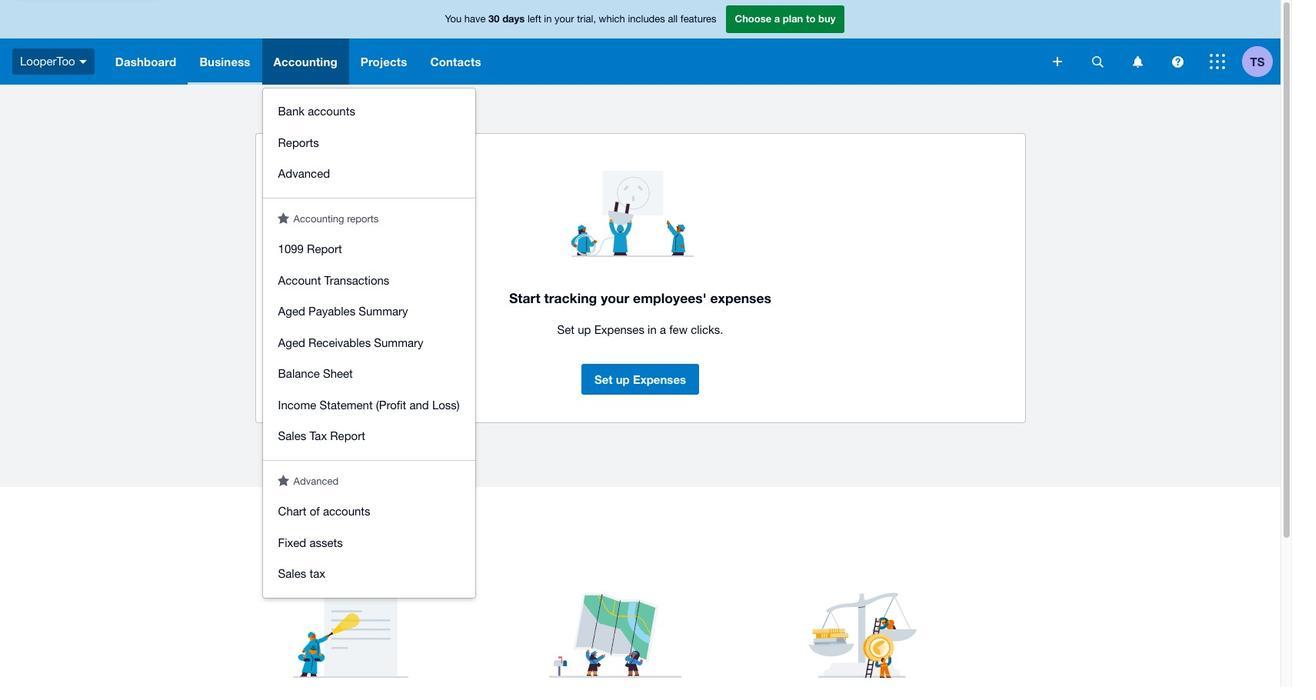 Task type: vqa. For each thing, say whether or not it's contained in the screenshot.
Accounting Accounting
yes



Task type: describe. For each thing, give the bounding box(es) containing it.
fixed assets
[[278, 536, 343, 549]]

dashboard
[[115, 55, 176, 68]]

why use xero expenses
[[268, 537, 422, 553]]

in inside you have 30 days left in your trial, which includes all features
[[544, 13, 552, 25]]

favourites image for accounting reports
[[277, 212, 289, 223]]

balance sheet
[[278, 367, 353, 380]]

aged payables summary link
[[263, 296, 475, 327]]

buy
[[819, 13, 836, 25]]

expenses
[[710, 290, 772, 306]]

days
[[502, 13, 525, 25]]

set up expenses
[[595, 372, 686, 386]]

aged payables summary
[[278, 305, 408, 318]]

(profit
[[376, 398, 406, 411]]

1 vertical spatial in
[[648, 323, 657, 336]]

sheet
[[323, 367, 353, 380]]

summary for aged receivables summary
[[374, 336, 424, 349]]

1 vertical spatial advanced
[[294, 475, 339, 487]]

aged for aged payables summary
[[278, 305, 305, 318]]

business button
[[188, 38, 262, 85]]

projects button
[[349, 38, 419, 85]]

to
[[806, 13, 816, 25]]

chart of accounts
[[278, 505, 371, 518]]

chart of accounts link
[[263, 496, 475, 527]]

accounting button
[[262, 38, 349, 85]]

aged receivables summary link
[[263, 327, 475, 359]]

sales tax link
[[263, 559, 475, 590]]

why
[[268, 537, 296, 553]]

income statement (profit and loss)
[[278, 398, 460, 411]]

ts button
[[1242, 38, 1281, 85]]

tracking
[[544, 290, 597, 306]]

choose
[[735, 13, 772, 25]]

accounting for accounting reports
[[294, 213, 344, 224]]

assets
[[310, 536, 343, 549]]

group containing bank accounts
[[263, 88, 475, 197]]

bank accounts link
[[263, 96, 475, 127]]

you
[[445, 13, 462, 25]]

accounts inside advanced "group"
[[323, 505, 371, 518]]

account
[[278, 273, 321, 287]]

1099
[[278, 242, 304, 255]]

plan
[[783, 13, 803, 25]]

advanced link
[[263, 158, 475, 190]]

1099 report link
[[263, 234, 475, 265]]

account transactions link
[[263, 265, 475, 296]]

dashboard link
[[104, 38, 188, 85]]

transactions
[[324, 273, 390, 287]]

0 vertical spatial report
[[307, 242, 342, 255]]

have
[[465, 13, 486, 25]]

accounting reports
[[294, 213, 379, 224]]

income
[[278, 398, 316, 411]]

accounting for accounting
[[274, 55, 338, 68]]

payables
[[309, 305, 356, 318]]

left
[[528, 13, 541, 25]]

start
[[509, 290, 541, 306]]

statement
[[320, 398, 373, 411]]

sales tax
[[278, 567, 325, 580]]

balance sheet link
[[263, 359, 475, 390]]

sales tax report
[[278, 429, 365, 442]]

aged receivables summary
[[278, 336, 424, 349]]

clicks.
[[691, 323, 723, 336]]

choose a plan to buy
[[735, 13, 836, 25]]

income statement (profit and loss) link
[[263, 390, 475, 421]]

start tracking your employees' expenses
[[509, 290, 772, 306]]

accounts inside group
[[308, 105, 355, 118]]

tax
[[310, 567, 325, 580]]



Task type: locate. For each thing, give the bounding box(es) containing it.
0 vertical spatial a
[[775, 13, 780, 25]]

aged inside 'link'
[[278, 305, 305, 318]]

svg image right loopertoo
[[79, 60, 87, 64]]

group
[[263, 88, 475, 197]]

aged
[[278, 305, 305, 318], [278, 336, 305, 349]]

advanced up 'of'
[[294, 475, 339, 487]]

favourites image up chart
[[277, 474, 289, 486]]

1 vertical spatial summary
[[374, 336, 424, 349]]

1 horizontal spatial your
[[601, 290, 629, 306]]

up for set up expenses
[[616, 372, 630, 386]]

up
[[578, 323, 591, 336], [616, 372, 630, 386]]

expenses
[[594, 323, 645, 336], [633, 372, 686, 386], [360, 537, 422, 553]]

sales inside advanced "group"
[[278, 567, 306, 580]]

aged up balance
[[278, 336, 305, 349]]

contacts button
[[419, 38, 493, 85]]

advanced group
[[263, 489, 475, 597]]

30
[[489, 13, 500, 25]]

set down the "set up expenses in a few clicks." in the top of the page
[[595, 372, 613, 386]]

favourites image up 1099
[[277, 212, 289, 223]]

0 horizontal spatial a
[[660, 323, 666, 336]]

which
[[599, 13, 625, 25]]

a left plan
[[775, 13, 780, 25]]

accounts right 'bank'
[[308, 105, 355, 118]]

expenses inside button
[[633, 372, 686, 386]]

1 vertical spatial report
[[330, 429, 365, 442]]

reports
[[278, 136, 319, 149]]

set up expenses button
[[582, 364, 699, 395]]

0 horizontal spatial up
[[578, 323, 591, 336]]

account transactions
[[278, 273, 390, 287]]

your up the "set up expenses in a few clicks." in the top of the page
[[601, 290, 629, 306]]

0 vertical spatial sales
[[278, 429, 306, 442]]

favourites image for advanced
[[277, 474, 289, 486]]

contacts
[[430, 55, 481, 68]]

a
[[775, 13, 780, 25], [660, 323, 666, 336]]

business
[[200, 55, 250, 68]]

sales
[[278, 429, 306, 442], [278, 567, 306, 580]]

0 vertical spatial accounting
[[274, 55, 338, 68]]

svg image
[[1210, 54, 1226, 69], [79, 60, 87, 64]]

up down tracking
[[578, 323, 591, 336]]

advanced
[[278, 167, 330, 180], [294, 475, 339, 487]]

and
[[410, 398, 429, 411]]

reports link
[[263, 127, 475, 158]]

reports group
[[263, 226, 475, 460]]

1 vertical spatial a
[[660, 323, 666, 336]]

expenses up "sales tax" link
[[360, 537, 422, 553]]

few
[[669, 323, 688, 336]]

summary
[[359, 305, 408, 318], [374, 336, 424, 349]]

chart
[[278, 505, 307, 518]]

advanced down reports
[[278, 167, 330, 180]]

all
[[668, 13, 678, 25]]

reports
[[347, 213, 379, 224]]

sales tax report link
[[263, 421, 475, 452]]

1 vertical spatial accounts
[[323, 505, 371, 518]]

tax
[[310, 429, 327, 442]]

expenses down few at the right top of page
[[633, 372, 686, 386]]

accounting inside dropdown button
[[274, 55, 338, 68]]

summary inside 'link'
[[374, 336, 424, 349]]

2 aged from the top
[[278, 336, 305, 349]]

sales inside reports group
[[278, 429, 306, 442]]

1 horizontal spatial up
[[616, 372, 630, 386]]

sales for sales tax report
[[278, 429, 306, 442]]

loopertoo button
[[0, 38, 104, 85]]

fixed
[[278, 536, 306, 549]]

your
[[555, 13, 574, 25], [601, 290, 629, 306]]

1 horizontal spatial in
[[648, 323, 657, 336]]

0 vertical spatial accounts
[[308, 105, 355, 118]]

accounting up 1099 report
[[294, 213, 344, 224]]

summary for aged payables summary
[[359, 305, 408, 318]]

your inside you have 30 days left in your trial, which includes all features
[[555, 13, 574, 25]]

0 horizontal spatial svg image
[[79, 60, 87, 64]]

banner containing ts
[[0, 0, 1281, 597]]

ts
[[1251, 54, 1265, 68]]

1 vertical spatial favourites image
[[277, 474, 289, 486]]

0 vertical spatial set
[[557, 323, 575, 336]]

bank
[[278, 105, 305, 118]]

aged for aged receivables summary
[[278, 336, 305, 349]]

banner
[[0, 0, 1281, 597]]

accounting up bank accounts
[[274, 55, 338, 68]]

1 vertical spatial your
[[601, 290, 629, 306]]

loopertoo
[[20, 54, 75, 68]]

summary inside 'link'
[[359, 305, 408, 318]]

0 vertical spatial expenses
[[594, 323, 645, 336]]

xero
[[326, 537, 356, 553]]

favourites image
[[277, 212, 289, 223], [277, 474, 289, 486]]

summary down the aged payables summary 'link'
[[374, 336, 424, 349]]

list box
[[263, 88, 475, 597]]

trial,
[[577, 13, 596, 25]]

fixed assets link
[[263, 527, 475, 559]]

employees'
[[633, 290, 707, 306]]

features
[[681, 13, 717, 25]]

of
[[310, 505, 320, 518]]

aged inside 'link'
[[278, 336, 305, 349]]

1 horizontal spatial set
[[595, 372, 613, 386]]

1 vertical spatial sales
[[278, 567, 306, 580]]

0 horizontal spatial set
[[557, 323, 575, 336]]

summary down account transactions link on the left of the page
[[359, 305, 408, 318]]

accounts right 'of'
[[323, 505, 371, 518]]

up down the "set up expenses in a few clicks." in the top of the page
[[616, 372, 630, 386]]

balance
[[278, 367, 320, 380]]

0 vertical spatial advanced
[[278, 167, 330, 180]]

1 vertical spatial expenses
[[633, 372, 686, 386]]

set for set up expenses in a few clicks.
[[557, 323, 575, 336]]

2 vertical spatial expenses
[[360, 537, 422, 553]]

sales for sales tax
[[278, 567, 306, 580]]

projects
[[361, 55, 407, 68]]

a left few at the right top of page
[[660, 323, 666, 336]]

0 vertical spatial in
[[544, 13, 552, 25]]

you have 30 days left in your trial, which includes all features
[[445, 13, 717, 25]]

1 vertical spatial up
[[616, 372, 630, 386]]

1 sales from the top
[[278, 429, 306, 442]]

set inside button
[[595, 372, 613, 386]]

report up account transactions
[[307, 242, 342, 255]]

1 vertical spatial set
[[595, 372, 613, 386]]

2 sales from the top
[[278, 567, 306, 580]]

0 vertical spatial favourites image
[[277, 212, 289, 223]]

svg image left ts
[[1210, 54, 1226, 69]]

up inside button
[[616, 372, 630, 386]]

set for set up expenses
[[595, 372, 613, 386]]

0 vertical spatial your
[[555, 13, 574, 25]]

set down tracking
[[557, 323, 575, 336]]

0 vertical spatial summary
[[359, 305, 408, 318]]

1099 report
[[278, 242, 342, 255]]

set
[[557, 323, 575, 336], [595, 372, 613, 386]]

0 horizontal spatial in
[[544, 13, 552, 25]]

1 vertical spatial aged
[[278, 336, 305, 349]]

loss)
[[432, 398, 460, 411]]

0 horizontal spatial your
[[555, 13, 574, 25]]

expenses down start tracking your employees' expenses
[[594, 323, 645, 336]]

in left few at the right top of page
[[648, 323, 657, 336]]

aged down "account"
[[278, 305, 305, 318]]

1 vertical spatial accounting
[[294, 213, 344, 224]]

up for set up expenses in a few clicks.
[[578, 323, 591, 336]]

0 vertical spatial aged
[[278, 305, 305, 318]]

includes
[[628, 13, 665, 25]]

in right left
[[544, 13, 552, 25]]

1 horizontal spatial a
[[775, 13, 780, 25]]

your left trial,
[[555, 13, 574, 25]]

1 horizontal spatial svg image
[[1210, 54, 1226, 69]]

in
[[544, 13, 552, 25], [648, 323, 657, 336]]

accounts
[[308, 105, 355, 118], [323, 505, 371, 518]]

2 favourites image from the top
[[277, 474, 289, 486]]

report right tax
[[330, 429, 365, 442]]

list box containing bank accounts
[[263, 88, 475, 597]]

set up expenses in a few clicks.
[[557, 323, 723, 336]]

use
[[300, 537, 323, 553]]

receivables
[[309, 336, 371, 349]]

expenses for set up expenses in a few clicks.
[[594, 323, 645, 336]]

1 aged from the top
[[278, 305, 305, 318]]

svg image inside loopertoo popup button
[[79, 60, 87, 64]]

report
[[307, 242, 342, 255], [330, 429, 365, 442]]

accounting
[[274, 55, 338, 68], [294, 213, 344, 224]]

expenses for set up expenses
[[633, 372, 686, 386]]

bank accounts
[[278, 105, 355, 118]]

svg image
[[1092, 56, 1104, 67], [1133, 56, 1143, 67], [1172, 56, 1184, 67], [1053, 57, 1062, 66]]

0 vertical spatial up
[[578, 323, 591, 336]]

1 favourites image from the top
[[277, 212, 289, 223]]

advanced inside group
[[278, 167, 330, 180]]



